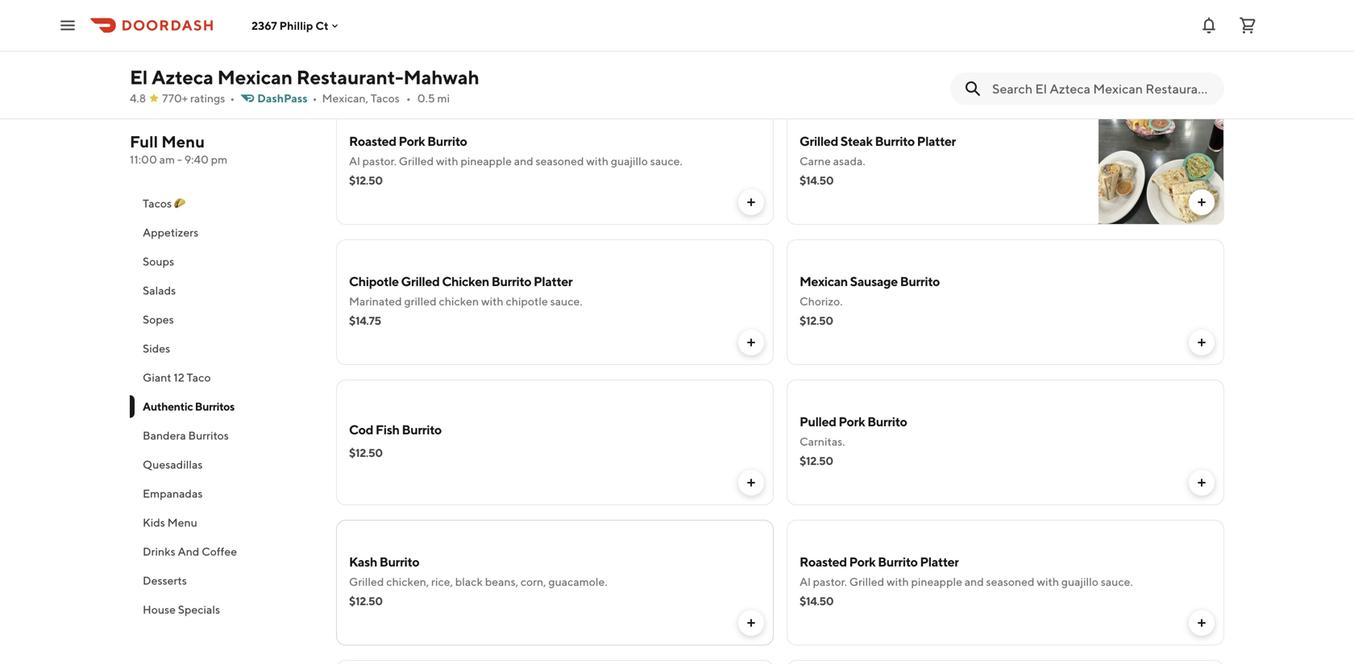 Task type: describe. For each thing, give the bounding box(es) containing it.
2367
[[252, 19, 277, 32]]

kids menu button
[[130, 508, 317, 537]]

carnitas.
[[800, 435, 845, 448]]

chorizo.
[[800, 295, 843, 308]]

pork for carnitas.
[[839, 414, 865, 429]]

tacos inside button
[[143, 197, 172, 210]]

2367 phillip ct button
[[252, 19, 342, 32]]

bandera
[[143, 429, 186, 442]]

burrito for pulled pork burrito carnitas. $12.50
[[868, 414, 907, 429]]

drinks and coffee button
[[130, 537, 317, 566]]

quesadillas
[[143, 458, 203, 471]]

• for 770+ ratings •
[[230, 92, 235, 105]]

kash burrito grilled chicken, rice, black beans, corn, guacamole. $12.50
[[349, 554, 608, 608]]

restaurant-
[[296, 66, 403, 89]]

pulled pork burrito carnitas. $12.50
[[800, 414, 907, 468]]

chipotle
[[349, 274, 399, 289]]

steak
[[841, 133, 873, 149]]

al inside roasted pork burrito al pastor. grilled with pineapple and seasoned with guajillo sauce. $12.50
[[349, 154, 360, 168]]

ground beef burrito image
[[648, 0, 774, 85]]

fish
[[376, 422, 400, 437]]

full
[[130, 132, 158, 151]]

mahwah
[[403, 66, 479, 89]]

carne
[[800, 154, 831, 168]]

beans,
[[485, 575, 518, 589]]

$12.50 inside pulled pork burrito carnitas. $12.50
[[800, 454, 833, 468]]

$14.50 inside roasted pork burrito platter al pastor. grilled with pineapple and seasoned with guajillo sauce. $14.50
[[800, 595, 834, 608]]

appetizers button
[[130, 218, 317, 247]]

kash
[[349, 554, 377, 570]]

9:40
[[184, 153, 209, 166]]

menu for kids
[[167, 516, 197, 529]]

platter inside chipotle grilled chicken burrito platter marinated grilled chicken with chipotle sauce. $14.75
[[534, 274, 573, 289]]

open menu image
[[58, 16, 77, 35]]

pork for al
[[399, 133, 425, 149]]

roasted for roasted pork burrito platter
[[800, 554, 847, 570]]

full menu 11:00 am - 9:40 pm
[[130, 132, 227, 166]]

chicken
[[439, 295, 479, 308]]

11:00
[[130, 153, 157, 166]]

grilled inside roasted pork burrito al pastor. grilled with pineapple and seasoned with guajillo sauce. $12.50
[[399, 154, 434, 168]]

coffee
[[202, 545, 237, 558]]

phillip
[[279, 19, 313, 32]]

sopes
[[143, 313, 174, 326]]

soups
[[143, 255, 174, 268]]

empanadas
[[143, 487, 203, 500]]

-
[[177, 153, 182, 166]]

chipotle grilled chicken burrito platter marinated grilled chicken with chipotle sauce. $14.75
[[349, 274, 583, 327]]

mexican, tacos • 0.5 mi
[[322, 92, 450, 105]]

grilled inside chipotle grilled chicken burrito platter marinated grilled chicken with chipotle sauce. $14.75
[[401, 274, 440, 289]]

house
[[143, 603, 176, 616]]

sausage
[[850, 274, 898, 289]]

pineapple inside roasted pork burrito platter al pastor. grilled with pineapple and seasoned with guajillo sauce. $14.50
[[911, 575, 963, 589]]

house specials button
[[130, 595, 317, 624]]

house specials
[[143, 603, 220, 616]]

chipotle
[[506, 295, 548, 308]]

ratings
[[190, 92, 225, 105]]

mexican inside the mexican sausage burrito chorizo. $12.50
[[800, 274, 848, 289]]

asada.
[[833, 154, 865, 168]]

dashpass
[[257, 92, 308, 105]]

burrito for roasted pork burrito al pastor. grilled with pineapple and seasoned with guajillo sauce. $12.50
[[427, 133, 467, 149]]

cod fish burrito
[[349, 422, 442, 437]]

taco
[[187, 371, 211, 384]]

770+ ratings •
[[162, 92, 235, 105]]

0 items, open order cart image
[[1238, 16, 1258, 35]]

roasted for roasted pork burrito
[[349, 133, 396, 149]]

soups button
[[130, 247, 317, 276]]

authentic
[[143, 400, 193, 413]]

rice,
[[431, 575, 453, 589]]

corn,
[[521, 575, 546, 589]]

guajillo inside roasted pork burrito platter al pastor. grilled with pineapple and seasoned with guajillo sauce. $14.50
[[1062, 575, 1099, 589]]

with inside chipotle grilled chicken burrito platter marinated grilled chicken with chipotle sauce. $14.75
[[481, 295, 504, 308]]

mexican,
[[322, 92, 368, 105]]

pastor. inside roasted pork burrito al pastor. grilled with pineapple and seasoned with guajillo sauce. $12.50
[[363, 154, 397, 168]]

grilled inside roasted pork burrito platter al pastor. grilled with pineapple and seasoned with guajillo sauce. $14.50
[[850, 575, 885, 589]]

pulled
[[800, 414, 836, 429]]

giant 12 taco
[[143, 371, 211, 384]]

burrito for cod fish burrito
[[402, 422, 442, 437]]

al inside roasted pork burrito platter al pastor. grilled with pineapple and seasoned with guajillo sauce. $14.50
[[800, 575, 811, 589]]

seasoned inside roasted pork burrito platter al pastor. grilled with pineapple and seasoned with guajillo sauce. $14.50
[[986, 575, 1035, 589]]

guacamole.
[[549, 575, 608, 589]]

sopes button
[[130, 305, 317, 334]]

burritos for authentic burritos
[[195, 400, 235, 413]]

marinated
[[349, 295, 402, 308]]

burrito for roasted pork burrito platter al pastor. grilled with pineapple and seasoned with guajillo sauce. $14.50
[[878, 554, 918, 570]]

grilled inside kash burrito grilled chicken, rice, black beans, corn, guacamole. $12.50
[[349, 575, 384, 589]]

4.8
[[130, 92, 146, 105]]

giant 12 taco button
[[130, 363, 317, 392]]

azteca
[[152, 66, 214, 89]]

and inside roasted pork burrito platter al pastor. grilled with pineapple and seasoned with guajillo sauce. $14.50
[[965, 575, 984, 589]]

ct
[[316, 19, 329, 32]]

chicken,
[[386, 575, 429, 589]]

burritos for bandera burritos
[[188, 429, 229, 442]]



Task type: vqa. For each thing, say whether or not it's contained in the screenshot.
$19.45
no



Task type: locate. For each thing, give the bounding box(es) containing it.
kids
[[143, 516, 165, 529]]

Item Search search field
[[992, 80, 1212, 98]]

el azteca mexican restaurant-mahwah
[[130, 66, 479, 89]]

0 vertical spatial platter
[[917, 133, 956, 149]]

0 horizontal spatial mexican
[[217, 66, 293, 89]]

1 vertical spatial platter
[[534, 274, 573, 289]]

• down el azteca mexican restaurant-mahwah
[[312, 92, 317, 105]]

burritos up quesadillas button
[[188, 429, 229, 442]]

2 vertical spatial pork
[[849, 554, 876, 570]]

0 vertical spatial $14.50
[[800, 174, 834, 187]]

platter inside grilled steak burrito platter carne asada. $14.50
[[917, 133, 956, 149]]

2 vertical spatial sauce.
[[1101, 575, 1133, 589]]

tacos left 🌮
[[143, 197, 172, 210]]

770+
[[162, 92, 188, 105]]

1 • from the left
[[230, 92, 235, 105]]

sides button
[[130, 334, 317, 363]]

platter inside roasted pork burrito platter al pastor. grilled with pineapple and seasoned with guajillo sauce. $14.50
[[920, 554, 959, 570]]

mi
[[437, 92, 450, 105]]

pastor. inside roasted pork burrito platter al pastor. grilled with pineapple and seasoned with guajillo sauce. $14.50
[[813, 575, 847, 589]]

guajillo inside roasted pork burrito al pastor. grilled with pineapple and seasoned with guajillo sauce. $12.50
[[611, 154, 648, 168]]

salads button
[[130, 276, 317, 305]]

burrito inside roasted pork burrito al pastor. grilled with pineapple and seasoned with guajillo sauce. $12.50
[[427, 133, 467, 149]]

burritos inside button
[[188, 429, 229, 442]]

appetizers
[[143, 226, 199, 239]]

$14.50
[[800, 174, 834, 187], [800, 595, 834, 608]]

0 vertical spatial and
[[514, 154, 534, 168]]

burrito for grilled steak burrito platter carne asada. $14.50
[[875, 133, 915, 149]]

1 vertical spatial menu
[[167, 516, 197, 529]]

al
[[349, 154, 360, 168], [800, 575, 811, 589]]

burrito inside kash burrito grilled chicken, rice, black beans, corn, guacamole. $12.50
[[380, 554, 419, 570]]

drinks and coffee
[[143, 545, 237, 558]]

pork inside roasted pork burrito platter al pastor. grilled with pineapple and seasoned with guajillo sauce. $14.50
[[849, 554, 876, 570]]

menu up -
[[161, 132, 205, 151]]

kids menu
[[143, 516, 197, 529]]

$14.75
[[349, 314, 381, 327]]

roasted inside roasted pork burrito platter al pastor. grilled with pineapple and seasoned with guajillo sauce. $14.50
[[800, 554, 847, 570]]

0 vertical spatial pork
[[399, 133, 425, 149]]

bandera burritos button
[[130, 421, 317, 450]]

desserts button
[[130, 566, 317, 595]]

roasted inside roasted pork burrito al pastor. grilled with pineapple and seasoned with guajillo sauce. $12.50
[[349, 133, 396, 149]]

sauce. inside chipotle grilled chicken burrito platter marinated grilled chicken with chipotle sauce. $14.75
[[550, 295, 583, 308]]

0 vertical spatial sauce.
[[650, 154, 683, 168]]

burritos
[[195, 400, 235, 413], [188, 429, 229, 442]]

0 horizontal spatial guajillo
[[611, 154, 648, 168]]

1 horizontal spatial guajillo
[[1062, 575, 1099, 589]]

pineapple inside roasted pork burrito al pastor. grilled with pineapple and seasoned with guajillo sauce. $12.50
[[461, 154, 512, 168]]

$12.50 inside kash burrito grilled chicken, rice, black beans, corn, guacamole. $12.50
[[349, 595, 383, 608]]

with
[[436, 154, 458, 168], [586, 154, 609, 168], [481, 295, 504, 308], [887, 575, 909, 589], [1037, 575, 1059, 589]]

0 vertical spatial al
[[349, 154, 360, 168]]

0 horizontal spatial sauce.
[[550, 295, 583, 308]]

cod
[[349, 422, 373, 437]]

platter for roasted pork burrito platter
[[920, 554, 959, 570]]

pork inside roasted pork burrito al pastor. grilled with pineapple and seasoned with guajillo sauce. $12.50
[[399, 133, 425, 149]]

pastor.
[[363, 154, 397, 168], [813, 575, 847, 589]]

add item to cart image for $12.50
[[1196, 336, 1208, 349]]

empanadas button
[[130, 479, 317, 508]]

1 horizontal spatial roasted
[[800, 554, 847, 570]]

• for mexican, tacos • 0.5 mi
[[406, 92, 411, 105]]

$12.50 inside roasted pork burrito al pastor. grilled with pineapple and seasoned with guajillo sauce. $12.50
[[349, 174, 383, 187]]

roasted pork burrito al pastor. grilled with pineapple and seasoned with guajillo sauce. $12.50
[[349, 133, 683, 187]]

0 vertical spatial tacos
[[371, 92, 400, 105]]

burrito inside pulled pork burrito carnitas. $12.50
[[868, 414, 907, 429]]

guajillo
[[611, 154, 648, 168], [1062, 575, 1099, 589]]

specials
[[178, 603, 220, 616]]

roasted
[[349, 133, 396, 149], [800, 554, 847, 570]]

1 vertical spatial $14.50
[[800, 595, 834, 608]]

1 horizontal spatial sauce.
[[650, 154, 683, 168]]

bandera burritos
[[143, 429, 229, 442]]

0 horizontal spatial tacos
[[143, 197, 172, 210]]

el
[[130, 66, 148, 89]]

0 horizontal spatial pineapple
[[461, 154, 512, 168]]

1 horizontal spatial al
[[800, 575, 811, 589]]

$12.50
[[349, 174, 383, 187], [800, 314, 833, 327], [349, 446, 383, 460], [800, 454, 833, 468], [349, 595, 383, 608]]

giant
[[143, 371, 171, 384]]

1 vertical spatial pork
[[839, 414, 865, 429]]

sauce. inside roasted pork burrito platter al pastor. grilled with pineapple and seasoned with guajillo sauce. $14.50
[[1101, 575, 1133, 589]]

0 vertical spatial burritos
[[195, 400, 235, 413]]

2 • from the left
[[312, 92, 317, 105]]

0 vertical spatial pineapple
[[461, 154, 512, 168]]

and
[[178, 545, 199, 558]]

0 vertical spatial mexican
[[217, 66, 293, 89]]

grilled
[[404, 295, 437, 308]]

add item to cart image for kash burrito
[[745, 617, 758, 630]]

pineapple
[[461, 154, 512, 168], [911, 575, 963, 589]]

platter for grilled steak burrito platter
[[917, 133, 956, 149]]

grilled inside grilled steak burrito platter carne asada. $14.50
[[800, 133, 838, 149]]

mexican up dashpass
[[217, 66, 293, 89]]

•
[[230, 92, 235, 105], [312, 92, 317, 105], [406, 92, 411, 105]]

burrito inside roasted pork burrito platter al pastor. grilled with pineapple and seasoned with guajillo sauce. $14.50
[[878, 554, 918, 570]]

pork
[[399, 133, 425, 149], [839, 414, 865, 429], [849, 554, 876, 570]]

salads
[[143, 284, 176, 297]]

• right the ratings
[[230, 92, 235, 105]]

mexican sausage burrito chorizo. $12.50
[[800, 274, 940, 327]]

1 horizontal spatial pineapple
[[911, 575, 963, 589]]

add item to cart image for platter
[[745, 336, 758, 349]]

add item to cart image
[[745, 196, 758, 209], [1196, 196, 1208, 209], [745, 336, 758, 349], [1196, 336, 1208, 349], [745, 476, 758, 489]]

🌮
[[174, 197, 185, 210]]

1 vertical spatial seasoned
[[986, 575, 1035, 589]]

1 vertical spatial burritos
[[188, 429, 229, 442]]

0 horizontal spatial and
[[514, 154, 534, 168]]

0 horizontal spatial •
[[230, 92, 235, 105]]

0 vertical spatial menu
[[161, 132, 205, 151]]

$12.50 inside the mexican sausage burrito chorizo. $12.50
[[800, 314, 833, 327]]

0 vertical spatial guajillo
[[611, 154, 648, 168]]

burrito inside grilled steak burrito platter carne asada. $14.50
[[875, 133, 915, 149]]

1 horizontal spatial seasoned
[[986, 575, 1035, 589]]

$14.50 inside grilled steak burrito platter carne asada. $14.50
[[800, 174, 834, 187]]

notification bell image
[[1200, 16, 1219, 35]]

am
[[159, 153, 175, 166]]

menu inside full menu 11:00 am - 9:40 pm
[[161, 132, 205, 151]]

and inside roasted pork burrito al pastor. grilled with pineapple and seasoned with guajillo sauce. $12.50
[[514, 154, 534, 168]]

tacos 🌮
[[143, 197, 185, 210]]

platter
[[917, 133, 956, 149], [534, 274, 573, 289], [920, 554, 959, 570]]

pm
[[211, 153, 227, 166]]

quesadillas button
[[130, 450, 317, 479]]

burritos down giant 12 taco button
[[195, 400, 235, 413]]

menu inside kids menu button
[[167, 516, 197, 529]]

burrito for mexican sausage burrito chorizo. $12.50
[[900, 274, 940, 289]]

roasted pork burrito platter al pastor. grilled with pineapple and seasoned with guajillo sauce. $14.50
[[800, 554, 1133, 608]]

burrito inside chipotle grilled chicken burrito platter marinated grilled chicken with chipotle sauce. $14.75
[[492, 274, 531, 289]]

0 horizontal spatial al
[[349, 154, 360, 168]]

1 $14.50 from the top
[[800, 174, 834, 187]]

1 vertical spatial guajillo
[[1062, 575, 1099, 589]]

tacos 🌮 button
[[130, 189, 317, 218]]

menu
[[161, 132, 205, 151], [167, 516, 197, 529]]

1 horizontal spatial mexican
[[800, 274, 848, 289]]

1 vertical spatial roasted
[[800, 554, 847, 570]]

add item to cart image
[[1196, 476, 1208, 489], [745, 617, 758, 630], [1196, 617, 1208, 630]]

0 horizontal spatial roasted
[[349, 133, 396, 149]]

grilled
[[800, 133, 838, 149], [399, 154, 434, 168], [401, 274, 440, 289], [349, 575, 384, 589], [850, 575, 885, 589]]

menu right kids at the left bottom of page
[[167, 516, 197, 529]]

pork inside pulled pork burrito carnitas. $12.50
[[839, 414, 865, 429]]

add item to cart image for pulled pork burrito
[[1196, 476, 1208, 489]]

1 horizontal spatial and
[[965, 575, 984, 589]]

sauce.
[[650, 154, 683, 168], [550, 295, 583, 308], [1101, 575, 1133, 589]]

1 horizontal spatial •
[[312, 92, 317, 105]]

3 • from the left
[[406, 92, 411, 105]]

2 horizontal spatial •
[[406, 92, 411, 105]]

dashpass •
[[257, 92, 317, 105]]

chicken
[[442, 274, 489, 289]]

1 horizontal spatial tacos
[[371, 92, 400, 105]]

desserts
[[143, 574, 187, 587]]

1 vertical spatial pastor.
[[813, 575, 847, 589]]

add item to cart image for pastor.
[[745, 196, 758, 209]]

black
[[455, 575, 483, 589]]

1 vertical spatial pineapple
[[911, 575, 963, 589]]

12
[[174, 371, 184, 384]]

menu for full
[[161, 132, 205, 151]]

authentic burritos
[[143, 400, 235, 413]]

2 vertical spatial platter
[[920, 554, 959, 570]]

0.5
[[417, 92, 435, 105]]

2367 phillip ct
[[252, 19, 329, 32]]

mexican up "chorizo." on the right top of page
[[800, 274, 848, 289]]

1 vertical spatial and
[[965, 575, 984, 589]]

add item to cart image for roasted pork burrito platter
[[1196, 617, 1208, 630]]

0 horizontal spatial seasoned
[[536, 154, 584, 168]]

1 vertical spatial al
[[800, 575, 811, 589]]

1 vertical spatial mexican
[[800, 274, 848, 289]]

and
[[514, 154, 534, 168], [965, 575, 984, 589]]

0 vertical spatial pastor.
[[363, 154, 397, 168]]

pork for platter
[[849, 554, 876, 570]]

• left 0.5
[[406, 92, 411, 105]]

seasoned
[[536, 154, 584, 168], [986, 575, 1035, 589]]

grilled steak burrito platter image
[[1099, 99, 1225, 225]]

0 horizontal spatial pastor.
[[363, 154, 397, 168]]

sides
[[143, 342, 170, 355]]

0 vertical spatial roasted
[[349, 133, 396, 149]]

seasoned inside roasted pork burrito al pastor. grilled with pineapple and seasoned with guajillo sauce. $12.50
[[536, 154, 584, 168]]

1 horizontal spatial pastor.
[[813, 575, 847, 589]]

tacos right the mexican,
[[371, 92, 400, 105]]

2 $14.50 from the top
[[800, 595, 834, 608]]

sauce. inside roasted pork burrito al pastor. grilled with pineapple and seasoned with guajillo sauce. $12.50
[[650, 154, 683, 168]]

grilled steak burrito platter carne asada. $14.50
[[800, 133, 956, 187]]

burrito inside the mexican sausage burrito chorizo. $12.50
[[900, 274, 940, 289]]

drinks
[[143, 545, 175, 558]]

0 vertical spatial seasoned
[[536, 154, 584, 168]]

1 vertical spatial sauce.
[[550, 295, 583, 308]]

1 vertical spatial tacos
[[143, 197, 172, 210]]

2 horizontal spatial sauce.
[[1101, 575, 1133, 589]]



